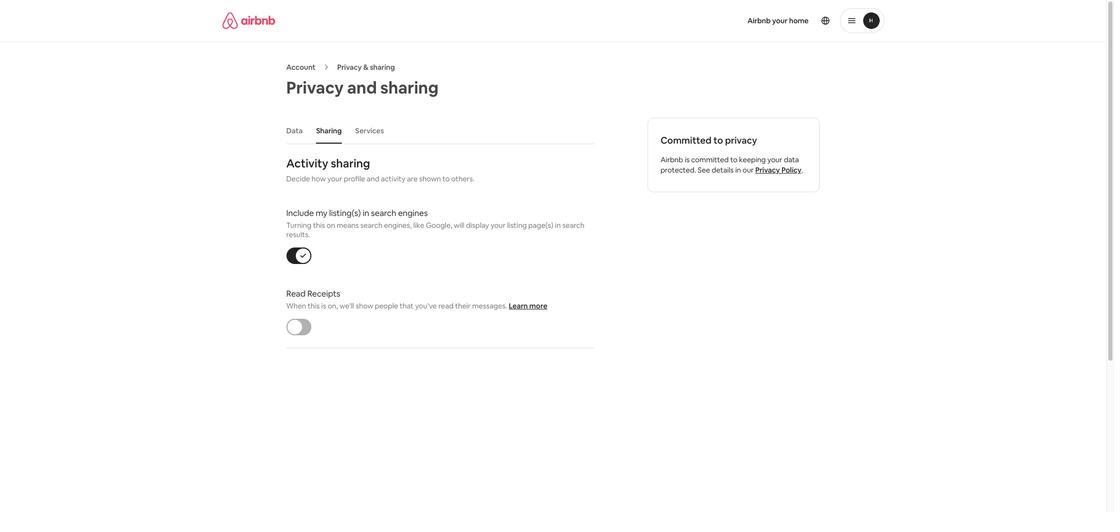 Task type: describe. For each thing, give the bounding box(es) containing it.
to inside activity sharing decide how your profile and activity are shown to others.
[[443, 174, 450, 184]]

keeping
[[739, 155, 766, 165]]

profile
[[344, 174, 365, 184]]

my
[[316, 208, 327, 219]]

privacy and sharing
[[286, 77, 439, 98]]

show
[[356, 302, 373, 311]]

search up engines,
[[371, 208, 396, 219]]

home
[[789, 16, 809, 25]]

privacy for privacy & sharing
[[337, 63, 362, 72]]

account
[[286, 63, 316, 72]]

we'll
[[340, 302, 354, 311]]

1 vertical spatial in
[[363, 208, 369, 219]]

will
[[454, 221, 464, 230]]

their
[[455, 302, 471, 311]]

policy
[[782, 166, 802, 175]]

on,
[[328, 302, 338, 311]]

google,
[[426, 221, 452, 230]]

page(s)
[[528, 221, 553, 230]]

airbnb your home
[[748, 16, 809, 25]]

account link
[[286, 63, 316, 72]]

0 vertical spatial and
[[347, 77, 377, 98]]

privacy
[[725, 134, 757, 146]]

your inside activity sharing decide how your profile and activity are shown to others.
[[327, 174, 342, 184]]

learn more link
[[509, 302, 547, 311]]

activity
[[286, 156, 328, 171]]

you've
[[415, 302, 437, 311]]

privacy policy .
[[755, 166, 803, 175]]

privacy for privacy and sharing
[[286, 77, 344, 98]]

display
[[466, 221, 489, 230]]

your inside include my listing(s) in search engines turning this on means search engines, like google, will display your listing page(s) in search results.
[[491, 221, 506, 230]]

sharing
[[316, 126, 342, 136]]

messages.
[[472, 302, 507, 311]]

include
[[286, 208, 314, 219]]

&
[[363, 63, 368, 72]]

others.
[[451, 174, 475, 184]]

2 vertical spatial privacy
[[755, 166, 780, 175]]

services button
[[350, 121, 389, 141]]

is inside "airbnb is committed to keeping your data protected. see details in our"
[[685, 155, 690, 165]]

when
[[286, 302, 306, 311]]

people
[[375, 302, 398, 311]]

0 vertical spatial to
[[714, 134, 723, 146]]

search right means
[[360, 221, 383, 230]]

1 horizontal spatial in
[[555, 221, 561, 230]]

shown
[[419, 174, 441, 184]]

your inside profile element
[[772, 16, 788, 25]]

more
[[529, 302, 547, 311]]

committed
[[691, 155, 729, 165]]

learn
[[509, 302, 528, 311]]

listing
[[507, 221, 527, 230]]

listing(s)
[[329, 208, 361, 219]]

.
[[802, 166, 803, 175]]

details
[[712, 166, 734, 175]]

results.
[[286, 230, 310, 240]]



Task type: vqa. For each thing, say whether or not it's contained in the screenshot.
'and' within the the -1 master bedroom with its own private office space/balcony/fireplace/secluded/mountain view  balcony: master bedroom located on the 1st  floor: , extra room * 2 walk in closet for her and for him * the extra hang out room
no



Task type: locate. For each thing, give the bounding box(es) containing it.
is up protected.
[[685, 155, 690, 165]]

profile element
[[566, 0, 884, 41]]

sharing right &
[[370, 63, 395, 72]]

means
[[337, 221, 359, 230]]

to
[[714, 134, 723, 146], [730, 155, 738, 165], [443, 174, 450, 184]]

data
[[286, 126, 303, 136]]

and inside activity sharing decide how your profile and activity are shown to others.
[[367, 174, 379, 184]]

airbnb for airbnb your home
[[748, 16, 771, 25]]

this down receipts
[[308, 302, 320, 311]]

our
[[743, 166, 754, 175]]

2 horizontal spatial to
[[730, 155, 738, 165]]

1 vertical spatial and
[[367, 174, 379, 184]]

in inside "airbnb is committed to keeping your data protected. see details in our"
[[735, 166, 741, 175]]

include my listing(s) in search engines turning this on means search engines, like google, will display your listing page(s) in search results.
[[286, 208, 584, 240]]

is inside the read receipts when this is on, we'll show people that you've read their messages. learn more
[[321, 302, 326, 311]]

data button
[[281, 121, 308, 141]]

see
[[698, 166, 710, 175]]

privacy
[[337, 63, 362, 72], [286, 77, 344, 98], [755, 166, 780, 175]]

your up privacy policy link
[[768, 155, 782, 165]]

committed
[[661, 134, 712, 146]]

0 vertical spatial is
[[685, 155, 690, 165]]

activity sharing decide how your profile and activity are shown to others.
[[286, 156, 475, 184]]

activity
[[381, 174, 405, 184]]

0 horizontal spatial airbnb
[[661, 155, 683, 165]]

search right page(s)
[[562, 221, 584, 230]]

receipts
[[307, 289, 340, 300]]

1 vertical spatial sharing
[[380, 77, 439, 98]]

engines,
[[384, 221, 412, 230]]

0 horizontal spatial is
[[321, 302, 326, 311]]

in right listing(s) at top
[[363, 208, 369, 219]]

sharing down "privacy & sharing"
[[380, 77, 439, 98]]

sharing for privacy & sharing
[[370, 63, 395, 72]]

privacy & sharing
[[337, 63, 395, 72]]

airbnb inside profile element
[[748, 16, 771, 25]]

airbnb for airbnb is committed to keeping your data protected. see details in our
[[661, 155, 683, 165]]

sharing inside activity sharing decide how your profile and activity are shown to others.
[[331, 156, 370, 171]]

1 horizontal spatial to
[[714, 134, 723, 146]]

and
[[347, 77, 377, 98], [367, 174, 379, 184]]

your
[[772, 16, 788, 25], [768, 155, 782, 165], [327, 174, 342, 184], [491, 221, 506, 230]]

and down &
[[347, 77, 377, 98]]

your left listing at the top
[[491, 221, 506, 230]]

how
[[312, 174, 326, 184]]

to right shown
[[443, 174, 450, 184]]

read
[[286, 289, 306, 300]]

are
[[407, 174, 418, 184]]

protected.
[[661, 166, 696, 175]]

turning
[[286, 221, 311, 230]]

2 horizontal spatial in
[[735, 166, 741, 175]]

1 vertical spatial airbnb
[[661, 155, 683, 165]]

your left home
[[772, 16, 788, 25]]

1 vertical spatial is
[[321, 302, 326, 311]]

your right the how
[[327, 174, 342, 184]]

privacy down keeping
[[755, 166, 780, 175]]

decide
[[286, 174, 310, 184]]

read
[[438, 302, 454, 311]]

in left our
[[735, 166, 741, 175]]

0 vertical spatial sharing
[[370, 63, 395, 72]]

2 vertical spatial sharing
[[331, 156, 370, 171]]

sharing button
[[311, 121, 347, 141]]

airbnb left home
[[748, 16, 771, 25]]

0 horizontal spatial to
[[443, 174, 450, 184]]

tab list containing data
[[281, 118, 594, 144]]

tab list
[[281, 118, 594, 144]]

read receipts when this is on, we'll show people that you've read their messages. learn more
[[286, 289, 547, 311]]

is left 'on,'
[[321, 302, 326, 311]]

in right page(s)
[[555, 221, 561, 230]]

2 vertical spatial in
[[555, 221, 561, 230]]

in
[[735, 166, 741, 175], [363, 208, 369, 219], [555, 221, 561, 230]]

airbnb
[[748, 16, 771, 25], [661, 155, 683, 165]]

airbnb your home link
[[741, 10, 815, 32]]

0 vertical spatial this
[[313, 221, 325, 230]]

that
[[400, 302, 414, 311]]

to inside "airbnb is committed to keeping your data protected. see details in our"
[[730, 155, 738, 165]]

0 vertical spatial in
[[735, 166, 741, 175]]

1 vertical spatial to
[[730, 155, 738, 165]]

sharing
[[370, 63, 395, 72], [380, 77, 439, 98], [331, 156, 370, 171]]

your inside "airbnb is committed to keeping your data protected. see details in our"
[[768, 155, 782, 165]]

2 vertical spatial to
[[443, 174, 450, 184]]

like
[[413, 221, 424, 230]]

airbnb is committed to keeping your data protected. see details in our
[[661, 155, 799, 175]]

0 vertical spatial airbnb
[[748, 16, 771, 25]]

services
[[355, 126, 384, 136]]

1 horizontal spatial is
[[685, 155, 690, 165]]

is
[[685, 155, 690, 165], [321, 302, 326, 311]]

sharing for privacy and sharing
[[380, 77, 439, 98]]

1 vertical spatial this
[[308, 302, 320, 311]]

sharing up the 'profile' on the top
[[331, 156, 370, 171]]

0 horizontal spatial in
[[363, 208, 369, 219]]

airbnb up protected.
[[661, 155, 683, 165]]

data
[[784, 155, 799, 165]]

this inside the read receipts when this is on, we'll show people that you've read their messages. learn more
[[308, 302, 320, 311]]

this
[[313, 221, 325, 230], [308, 302, 320, 311]]

airbnb inside "airbnb is committed to keeping your data protected. see details in our"
[[661, 155, 683, 165]]

to up details
[[730, 155, 738, 165]]

committed to privacy
[[661, 134, 757, 146]]

1 horizontal spatial airbnb
[[748, 16, 771, 25]]

privacy down 'account' link
[[286, 77, 344, 98]]

and right the 'profile' on the top
[[367, 174, 379, 184]]

to up committed
[[714, 134, 723, 146]]

engines
[[398, 208, 428, 219]]

on
[[327, 221, 335, 230]]

privacy policy link
[[755, 166, 802, 175]]

this inside include my listing(s) in search engines turning this on means search engines, like google, will display your listing page(s) in search results.
[[313, 221, 325, 230]]

0 vertical spatial privacy
[[337, 63, 362, 72]]

this left on
[[313, 221, 325, 230]]

privacy left &
[[337, 63, 362, 72]]

search
[[371, 208, 396, 219], [360, 221, 383, 230], [562, 221, 584, 230]]

1 vertical spatial privacy
[[286, 77, 344, 98]]



